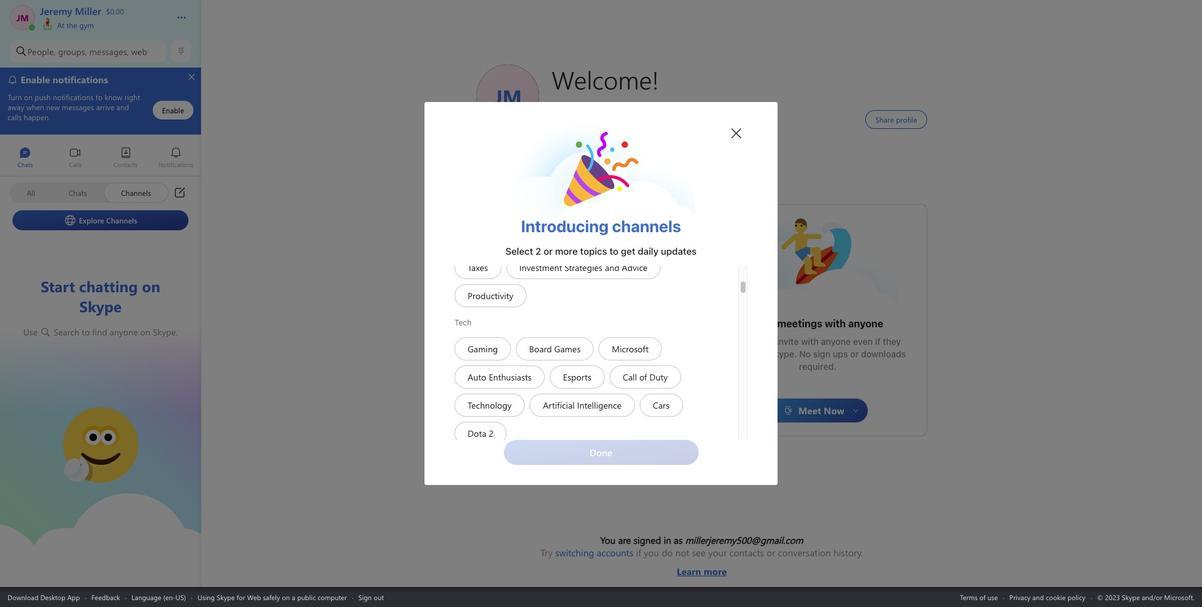 Task type: locate. For each thing, give the bounding box(es) containing it.
or up investment
[[544, 246, 553, 257]]

cookie
[[1046, 593, 1066, 602]]

anyone inside share the invite with anyone even if they aren't on skype. no sign ups or downloads required.
[[821, 336, 851, 347]]

using skype for web safely on a public computer
[[198, 593, 347, 602]]

0 vertical spatial if
[[876, 336, 881, 347]]

or inside share the invite with anyone even if they aren't on skype. no sign ups or downloads required.
[[851, 349, 859, 360]]

computer
[[318, 593, 347, 602]]

the right at at the top of page
[[67, 20, 77, 30]]

the up don't on the bottom of page
[[582, 343, 596, 353]]

1 horizontal spatial updates
[[661, 246, 697, 257]]

1 vertical spatial updates
[[509, 355, 543, 366]]

1 vertical spatial if
[[636, 547, 642, 559]]

enthusiasts
[[489, 371, 532, 383]]

0 horizontal spatial updates
[[509, 355, 543, 366]]

ups
[[833, 349, 848, 360]]

introducing channels
[[521, 217, 681, 236]]

0 horizontal spatial in
[[545, 355, 553, 366]]

download desktop app link
[[8, 593, 80, 602]]

introducing
[[521, 217, 609, 236]]

to left get
[[610, 246, 619, 257]]

done button
[[504, 440, 699, 465]]

2 for select
[[536, 246, 542, 257]]

the for gym
[[67, 20, 77, 30]]

as
[[674, 534, 683, 547]]

and down select 2 or more topics to get daily updates
[[605, 262, 620, 274]]

in down date
[[545, 355, 553, 366]]

1 vertical spatial or
[[851, 349, 859, 360]]

anyone up even
[[849, 318, 884, 329]]

gym
[[79, 20, 94, 30]]

1 horizontal spatial more
[[704, 566, 727, 578]]

1 horizontal spatial skype
[[607, 324, 637, 336]]

0 horizontal spatial on
[[140, 326, 150, 338]]

updates down up at the left of page
[[509, 355, 543, 366]]

share the invite with anyone even if they aren't on skype. no sign ups or downloads required.
[[730, 336, 909, 372]]

1 horizontal spatial 2
[[536, 246, 542, 257]]

conversation
[[778, 547, 831, 559]]

1 vertical spatial more
[[704, 566, 727, 578]]

1 vertical spatial 2
[[489, 428, 494, 440]]

use
[[988, 593, 998, 602]]

0 horizontal spatial of
[[640, 371, 647, 383]]

tab list
[[0, 142, 201, 176]]

for
[[237, 593, 245, 602]]

on right safely
[[282, 593, 290, 602]]

1 vertical spatial and
[[660, 343, 675, 353]]

0 vertical spatial to
[[610, 246, 619, 257]]

if left you
[[636, 547, 642, 559]]

1 horizontal spatial of
[[980, 593, 986, 602]]

downloads
[[862, 349, 906, 360]]

strategies
[[565, 262, 603, 274]]

to right up at the left of page
[[531, 343, 539, 353]]

1 vertical spatial skype
[[217, 593, 235, 602]]

updates
[[661, 246, 697, 257], [509, 355, 543, 366]]

select
[[506, 246, 533, 257]]

anyone up ups
[[821, 336, 851, 347]]

0 horizontal spatial to
[[82, 326, 90, 338]]

1 horizontal spatial skype.
[[555, 355, 583, 366]]

2 vertical spatial in
[[664, 534, 672, 547]]

more down your at the bottom of the page
[[704, 566, 727, 578]]

with up ups
[[825, 318, 846, 329]]

channels right explore
[[106, 215, 137, 225]]

1 horizontal spatial to
[[531, 343, 539, 353]]

or right contacts
[[767, 547, 776, 559]]

2 vertical spatial to
[[531, 343, 539, 353]]

and
[[605, 262, 620, 274], [660, 343, 675, 353], [1033, 593, 1044, 602]]

a left public
[[292, 593, 295, 602]]

see
[[692, 547, 706, 559]]

on
[[140, 326, 150, 338], [756, 349, 767, 360], [282, 593, 290, 602]]

in right new on the bottom of the page
[[596, 324, 605, 336]]

1 vertical spatial in
[[545, 355, 553, 366]]

easy
[[752, 318, 775, 329]]

1 vertical spatial a
[[292, 593, 295, 602]]

the inside button
[[67, 20, 77, 30]]

anyone right find
[[110, 326, 138, 338]]

0 vertical spatial on
[[140, 326, 150, 338]]

1 horizontal spatial or
[[767, 547, 776, 559]]

2 up investment
[[536, 246, 542, 257]]

2 horizontal spatial skype.
[[769, 349, 797, 360]]

2 vertical spatial or
[[767, 547, 776, 559]]

0 horizontal spatial skype
[[217, 593, 235, 602]]

0 horizontal spatial more
[[555, 246, 578, 257]]

people, groups, messages, web button
[[10, 40, 166, 63]]

call
[[623, 371, 637, 383]]

1 vertical spatial to
[[82, 326, 90, 338]]

0 vertical spatial in
[[596, 324, 605, 336]]

terms of use
[[960, 593, 998, 602]]

to left find
[[82, 326, 90, 338]]

contacts
[[730, 547, 764, 559]]

on inside share the invite with anyone even if they aren't on skype. no sign ups or downloads required.
[[756, 349, 767, 360]]

dota
[[468, 428, 487, 440]]

2 horizontal spatial the
[[761, 336, 774, 347]]

signed
[[634, 534, 661, 547]]

with inside share the invite with anyone even if they aren't on skype. no sign ups or downloads required.
[[801, 336, 819, 347]]

skype. inside share the invite with anyone even if they aren't on skype. no sign ups or downloads required.
[[769, 349, 797, 360]]

thing!
[[639, 355, 663, 366]]

0 horizontal spatial or
[[544, 246, 553, 257]]

features
[[623, 343, 658, 353]]

explore channels button
[[13, 210, 189, 230]]

2 vertical spatial and
[[1033, 593, 1044, 602]]

investment strategies and advice
[[520, 262, 648, 274]]

updates right the 'daily'
[[661, 246, 697, 257]]

2 horizontal spatial to
[[610, 246, 619, 257]]

of right call
[[640, 371, 647, 383]]

to inside "stay up to date with the latest features and updates in skype. don't miss a thing!"
[[531, 343, 539, 353]]

groups,
[[58, 45, 87, 57]]

and left cookie
[[1033, 593, 1044, 602]]

0 vertical spatial more
[[555, 246, 578, 257]]

0 vertical spatial updates
[[661, 246, 697, 257]]

terms of use link
[[960, 593, 998, 602]]

or right ups
[[851, 349, 859, 360]]

all
[[27, 188, 35, 198]]

1 horizontal spatial with
[[801, 336, 819, 347]]

1 horizontal spatial the
[[582, 343, 596, 353]]

with
[[825, 318, 846, 329], [801, 336, 819, 347], [562, 343, 580, 353]]

technology
[[468, 400, 512, 412]]

auto
[[468, 371, 487, 383]]

what's
[[535, 324, 570, 336]]

a down features
[[632, 355, 637, 366]]

0 horizontal spatial the
[[67, 20, 77, 30]]

messages,
[[89, 45, 129, 57]]

privacy
[[1010, 593, 1031, 602]]

1 horizontal spatial on
[[282, 593, 290, 602]]

at the gym
[[55, 20, 94, 30]]

1 horizontal spatial and
[[660, 343, 675, 353]]

topics
[[580, 246, 607, 257]]

in left as
[[664, 534, 672, 547]]

0 vertical spatial a
[[632, 355, 637, 366]]

switching accounts link
[[556, 547, 634, 559]]

2 horizontal spatial or
[[851, 349, 859, 360]]

if up downloads
[[876, 336, 881, 347]]

the down the easy
[[761, 336, 774, 347]]

select 2 or more topics to get daily updates
[[506, 246, 697, 257]]

no
[[800, 349, 811, 360]]

on right find
[[140, 326, 150, 338]]

0 horizontal spatial if
[[636, 547, 642, 559]]

0 horizontal spatial 2
[[489, 428, 494, 440]]

channels up explore channels
[[121, 188, 151, 198]]

0 vertical spatial of
[[640, 371, 647, 383]]

2 horizontal spatial on
[[756, 349, 767, 360]]

0 vertical spatial 2
[[536, 246, 542, 257]]

they
[[883, 336, 901, 347]]

channels inside button
[[106, 215, 137, 225]]

mansurfer
[[781, 217, 825, 231]]

skype up microsoft
[[607, 324, 637, 336]]

you are signed in as
[[601, 534, 686, 547]]

the
[[67, 20, 77, 30], [761, 336, 774, 347], [582, 343, 596, 353]]

or
[[544, 246, 553, 257], [851, 349, 859, 360], [767, 547, 776, 559]]

gaming
[[468, 343, 498, 355]]

and inside "stay up to date with the latest features and updates in skype. don't miss a thing!"
[[660, 343, 675, 353]]

0 horizontal spatial with
[[562, 343, 580, 353]]

in
[[596, 324, 605, 336], [545, 355, 553, 366], [664, 534, 672, 547]]

a inside "stay up to date with the latest features and updates in skype. don't miss a thing!"
[[632, 355, 637, 366]]

2 horizontal spatial in
[[664, 534, 672, 547]]

app
[[67, 593, 80, 602]]

search to find anyone on skype.
[[51, 326, 178, 338]]

1 vertical spatial of
[[980, 593, 986, 602]]

download desktop app
[[8, 593, 80, 602]]

public
[[297, 593, 316, 602]]

the inside share the invite with anyone even if they aren't on skype. no sign ups or downloads required.
[[761, 336, 774, 347]]

download
[[8, 593, 38, 602]]

desktop
[[40, 593, 65, 602]]

if
[[876, 336, 881, 347], [636, 547, 642, 559]]

to
[[610, 246, 619, 257], [82, 326, 90, 338], [531, 343, 539, 353]]

1 vertical spatial on
[[756, 349, 767, 360]]

skype. inside "stay up to date with the latest features and updates in skype. don't miss a thing!"
[[555, 355, 583, 366]]

launch
[[549, 224, 578, 237]]

what's new in skype
[[535, 324, 637, 336]]

of left use
[[980, 593, 986, 602]]

1 horizontal spatial in
[[596, 324, 605, 336]]

2 vertical spatial on
[[282, 593, 290, 602]]

1 horizontal spatial a
[[632, 355, 637, 366]]

stay up to date with the latest features and updates in skype. don't miss a thing!
[[497, 343, 678, 366]]

channels
[[121, 188, 151, 198], [106, 215, 137, 225]]

history.
[[834, 547, 864, 559]]

1 vertical spatial channels
[[106, 215, 137, 225]]

1 horizontal spatial if
[[876, 336, 881, 347]]

0 vertical spatial and
[[605, 262, 620, 274]]

with right date
[[562, 343, 580, 353]]

2 right "dota"
[[489, 428, 494, 440]]

2 for dota
[[489, 428, 494, 440]]

on down share
[[756, 349, 767, 360]]

skype
[[607, 324, 637, 336], [217, 593, 235, 602]]

more down launch
[[555, 246, 578, 257]]

skype left for
[[217, 593, 235, 602]]

esports
[[563, 371, 592, 383]]

language
[[132, 593, 161, 602]]

with up "no"
[[801, 336, 819, 347]]

and up the "thing!"
[[660, 343, 675, 353]]



Task type: vqa. For each thing, say whether or not it's contained in the screenshot.
the in button
yes



Task type: describe. For each thing, give the bounding box(es) containing it.
done
[[590, 447, 613, 459]]

advice
[[622, 262, 648, 274]]

switching
[[556, 547, 594, 559]]

tech
[[455, 318, 472, 327]]

investment
[[520, 262, 562, 274]]

chats
[[69, 188, 87, 198]]

sign
[[814, 349, 831, 360]]

up
[[518, 343, 529, 353]]

try switching accounts if you do not see your contacts or conversation history. learn more
[[541, 547, 864, 578]]

latest
[[598, 343, 621, 353]]

0 vertical spatial skype
[[607, 324, 637, 336]]

using skype for web safely on a public computer link
[[198, 593, 347, 602]]

duty
[[650, 371, 668, 383]]

at the gym button
[[40, 18, 164, 30]]

cars
[[653, 400, 670, 412]]

artificial
[[543, 400, 575, 412]]

stay
[[497, 343, 516, 353]]

daily
[[638, 246, 659, 257]]

at
[[57, 20, 64, 30]]

out
[[374, 593, 384, 602]]

intelligence
[[577, 400, 622, 412]]

or inside the try switching accounts if you do not see your contacts or conversation history. learn more
[[767, 547, 776, 559]]

with inside "stay up to date with the latest features and updates in skype. don't miss a thing!"
[[562, 343, 580, 353]]

search
[[54, 326, 79, 338]]

dota 2
[[468, 428, 494, 440]]

0 horizontal spatial a
[[292, 593, 295, 602]]

privacy and cookie policy
[[1010, 593, 1086, 602]]

sign out link
[[359, 593, 384, 602]]

2 horizontal spatial with
[[825, 318, 846, 329]]

aren't
[[730, 349, 754, 360]]

(en-
[[163, 593, 176, 602]]

us)
[[176, 593, 186, 602]]

invite
[[777, 336, 799, 347]]

accounts
[[597, 547, 634, 559]]

artificial intelligence
[[543, 400, 622, 412]]

language (en-us) link
[[132, 593, 186, 602]]

0 vertical spatial or
[[544, 246, 553, 257]]

in inside "stay up to date with the latest features and updates in skype. don't miss a thing!"
[[545, 355, 553, 366]]

0 horizontal spatial skype.
[[153, 326, 178, 338]]

easy meetings with anyone
[[752, 318, 884, 329]]

updates inside "stay up to date with the latest features and updates in skype. don't miss a thing!"
[[509, 355, 543, 366]]

meetings
[[778, 318, 823, 329]]

0 horizontal spatial and
[[605, 262, 620, 274]]

miss
[[611, 355, 630, 366]]

web
[[247, 593, 261, 602]]

if inside the try switching accounts if you do not see your contacts or conversation history. learn more
[[636, 547, 642, 559]]

privacy and cookie policy link
[[1010, 593, 1086, 602]]

feedback link
[[91, 593, 120, 602]]

use
[[23, 326, 40, 338]]

the for invite
[[761, 336, 774, 347]]

sign out
[[359, 593, 384, 602]]

policy
[[1068, 593, 1086, 602]]

call of duty
[[623, 371, 668, 383]]

the inside "stay up to date with the latest features and updates in skype. don't miss a thing!"
[[582, 343, 596, 353]]

terms
[[960, 593, 978, 602]]

taxes
[[468, 262, 488, 274]]

are
[[619, 534, 631, 547]]

anyone for with
[[849, 318, 884, 329]]

if inside share the invite with anyone even if they aren't on skype. no sign ups or downloads required.
[[876, 336, 881, 347]]

your
[[709, 547, 727, 559]]

people, groups, messages, web
[[28, 45, 147, 57]]

board games
[[530, 343, 581, 355]]

try
[[541, 547, 553, 559]]

feedback
[[91, 593, 120, 602]]

of for use
[[980, 593, 986, 602]]

don't
[[586, 355, 608, 366]]

channels
[[612, 217, 681, 236]]

of for duty
[[640, 371, 647, 383]]

you
[[644, 547, 660, 559]]

2 horizontal spatial and
[[1033, 593, 1044, 602]]

people,
[[28, 45, 56, 57]]

learn
[[677, 566, 702, 578]]

language (en-us)
[[132, 593, 186, 602]]

using
[[198, 593, 215, 602]]

new
[[572, 324, 594, 336]]

0 vertical spatial channels
[[121, 188, 151, 198]]

sign
[[359, 593, 372, 602]]

more inside the try switching accounts if you do not see your contacts or conversation history. learn more
[[704, 566, 727, 578]]

anyone for find
[[110, 326, 138, 338]]

even
[[854, 336, 873, 347]]

find
[[92, 326, 107, 338]]

hi
[[63, 408, 71, 421]]

explore channels
[[79, 215, 137, 225]]

productivity
[[468, 290, 514, 302]]

required.
[[799, 361, 837, 372]]

games
[[555, 343, 581, 355]]



